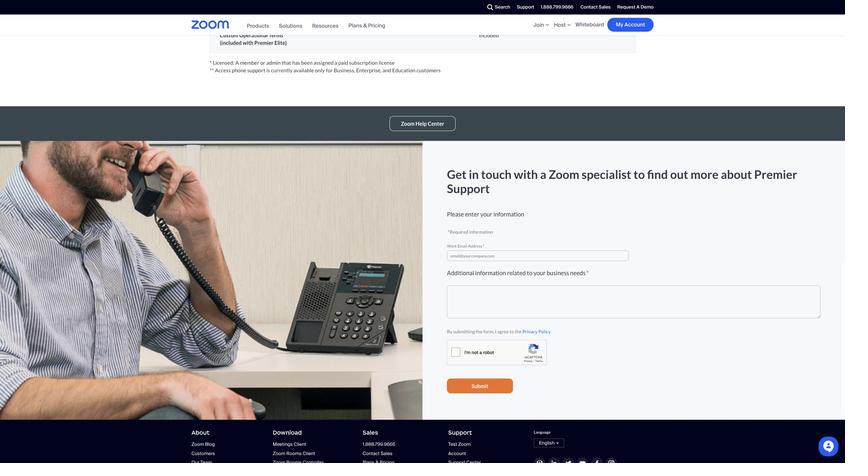 Task type: vqa. For each thing, say whether or not it's contained in the screenshot.
left the with
no



Task type: describe. For each thing, give the bounding box(es) containing it.
sales link
[[363, 429, 378, 437]]

my account
[[616, 21, 645, 28]]

out
[[670, 167, 689, 182]]

zoom inside get in touch with a zoom specialist to find out more about premier support
[[549, 167, 580, 182]]

a inside * licensed: a member or admin that has been assigned a paid subscription license ** access phone support is currently available only for business, enterprise, and education customers
[[335, 59, 337, 66]]

center
[[428, 120, 444, 127]]

address
[[468, 244, 482, 249]]

enter
[[465, 211, 479, 218]]

* right business
[[586, 270, 588, 277]]

zoom help center link
[[390, 116, 456, 131]]

elite
[[259, 5, 270, 11]]

a inside * licensed: a member or admin that has been assigned a paid subscription license ** access phone support is currently available only for business, enterprise, and education customers
[[235, 59, 239, 66]]

1 vertical spatial client
[[303, 451, 315, 457]]

phone
[[232, 67, 246, 73]]

blog
[[205, 442, 215, 447]]

related
[[507, 270, 526, 277]]

rooms
[[287, 451, 302, 457]]

customers
[[192, 451, 215, 457]]

premier inside get in touch with a zoom specialist to find out more about premier support
[[755, 167, 798, 182]]

account link
[[448, 451, 466, 457]]

contact inside 1.888.799.9666 contact sales
[[363, 451, 380, 457]]

i
[[495, 329, 497, 335]]

more
[[691, 167, 719, 182]]

search
[[495, 4, 511, 10]]

test zoom account
[[448, 442, 471, 457]]

custom
[[220, 32, 238, 38]]

get
[[447, 167, 467, 182]]

(included inside custom operational terms (included with premier elite)
[[220, 40, 242, 46]]

1 the from the left
[[476, 329, 483, 335]]

1.888.799.9666 for 1.888.799.9666
[[541, 4, 574, 10]]

get in touch with a zoom specialist to find out more about premier support
[[447, 167, 798, 196]]

0 vertical spatial account
[[625, 21, 645, 28]]

0 vertical spatial information
[[494, 211, 524, 218]]

work email address *
[[447, 244, 484, 249]]

is
[[266, 67, 270, 73]]

0 vertical spatial sales
[[599, 4, 611, 10]]

email@yourcompany.com email field
[[447, 251, 629, 261]]

products button
[[247, 22, 269, 29]]

enterprise,
[[356, 67, 382, 73]]

to inside get in touch with a zoom specialist to find out more about premier support
[[634, 167, 645, 182]]

resources
[[312, 22, 339, 29]]

about
[[192, 429, 210, 437]]

* inside * licensed: a member or admin that has been assigned a paid subscription license ** access phone support is currently available only for business, enterprise, and education customers
[[210, 59, 212, 66]]

plans
[[349, 22, 362, 29]]

policy
[[539, 329, 551, 335]]

1.888.799.9666 contact sales
[[363, 442, 395, 457]]

0 horizontal spatial to
[[510, 329, 514, 335]]

1 horizontal spatial a
[[637, 4, 640, 10]]

with inside get in touch with a zoom specialist to find out more about premier support
[[514, 167, 538, 182]]

english
[[539, 440, 555, 446]]

demo
[[641, 4, 654, 10]]

been
[[301, 59, 313, 66]]

zoom inside the meetings client zoom rooms client
[[273, 451, 285, 457]]

my account link
[[608, 18, 654, 32]]

operational
[[239, 32, 268, 38]]

english button
[[534, 439, 565, 448]]

* licensed: a member or admin that has been assigned a paid subscription license ** access phone support is currently available only for business, enterprise, and education customers
[[210, 59, 441, 73]]

meetings client link
[[273, 442, 306, 447]]

zoom help center
[[401, 120, 444, 127]]

license
[[379, 59, 395, 66]]

0 vertical spatial 1.888.799.9666 link
[[538, 0, 577, 14]]

paid
[[338, 59, 348, 66]]

0 vertical spatial client
[[294, 442, 306, 447]]

test
[[448, 442, 457, 447]]

&
[[363, 22, 367, 29]]

touch
[[481, 167, 512, 182]]

privacy
[[523, 329, 538, 335]]

zoom inside test zoom account
[[458, 442, 471, 447]]

meetings
[[273, 442, 293, 447]]

support
[[247, 67, 265, 73]]

my
[[616, 21, 623, 28]]

technicians
[[271, 5, 298, 11]]

has
[[292, 59, 300, 66]]

* down '* required information' at the right
[[482, 244, 484, 249]]

1 horizontal spatial contact
[[581, 4, 598, 10]]

help
[[416, 120, 427, 127]]

0 vertical spatial support
[[517, 4, 534, 10]]

products
[[247, 22, 269, 29]]

education
[[392, 67, 416, 73]]

needs
[[570, 270, 586, 277]]

0 horizontal spatial contact sales link
[[363, 451, 393, 457]]

solutions
[[279, 22, 302, 29]]

language
[[534, 430, 551, 435]]

plans & pricing link
[[349, 22, 385, 29]]

work
[[447, 244, 457, 249]]

assigned
[[236, 5, 258, 11]]

included for custom operational terms (included with premier elite)
[[479, 32, 499, 38]]

request a demo link
[[614, 0, 654, 14]]

submit
[[472, 383, 489, 389]]

zoom blog image
[[534, 458, 546, 463]]

download link
[[273, 429, 302, 437]]

zoom blog customers
[[192, 442, 215, 457]]

by
[[447, 329, 453, 335]]

with inside global assigned elite technicians (included with premier elite)
[[243, 12, 253, 18]]

* left required
[[447, 229, 449, 235]]

join
[[534, 21, 544, 28]]

available
[[294, 67, 314, 73]]



Task type: locate. For each thing, give the bounding box(es) containing it.
resources button
[[312, 22, 339, 29]]

global assigned elite technicians (included with premier elite)
[[220, 5, 298, 18]]

zoom inside zoom blog customers
[[192, 442, 204, 447]]

0 vertical spatial included
[[479, 5, 499, 11]]

the
[[476, 329, 483, 335], [515, 329, 522, 335]]

included
[[479, 5, 499, 11], [479, 32, 499, 38]]

submit button
[[447, 379, 513, 394]]

custom operational terms (included with premier elite)
[[220, 32, 287, 46]]

0 horizontal spatial account
[[448, 451, 466, 457]]

search image
[[487, 4, 493, 10], [487, 4, 493, 10]]

zoom twitter image
[[563, 458, 575, 463]]

licensed:
[[213, 59, 234, 66]]

request
[[618, 4, 636, 10]]

customers link
[[192, 451, 215, 457]]

with down 'operational' on the top of the page
[[243, 40, 253, 46]]

0 vertical spatial to
[[634, 167, 645, 182]]

1 horizontal spatial 1.888.799.9666 link
[[538, 0, 577, 14]]

zoom linkedin image
[[548, 458, 560, 463]]

elite)
[[275, 12, 287, 18], [275, 40, 287, 46]]

2 included from the top
[[479, 32, 499, 38]]

1 horizontal spatial 1.888.799.9666
[[541, 4, 574, 10]]

admin
[[266, 59, 281, 66]]

with
[[243, 12, 253, 18], [243, 40, 253, 46], [514, 167, 538, 182]]

plans & pricing
[[349, 22, 385, 29]]

0 vertical spatial with
[[243, 12, 253, 18]]

test zoom link
[[448, 442, 471, 447]]

0 horizontal spatial a
[[235, 59, 239, 66]]

premier inside global assigned elite technicians (included with premier elite)
[[254, 12, 274, 18]]

support link up join
[[514, 0, 538, 14]]

contact sales link
[[577, 0, 614, 14], [363, 451, 393, 457]]

2 vertical spatial premier
[[755, 167, 798, 182]]

0 horizontal spatial the
[[476, 329, 483, 335]]

support link up test zoom 'link' on the bottom right of page
[[448, 429, 472, 437]]

1 vertical spatial sales
[[363, 429, 378, 437]]

about link
[[192, 429, 210, 437]]

1 (included from the top
[[220, 12, 242, 18]]

whiteboard
[[576, 21, 604, 28]]

that
[[282, 59, 291, 66]]

0 vertical spatial a
[[637, 4, 640, 10]]

0 vertical spatial support link
[[514, 0, 538, 14]]

0 horizontal spatial 1.888.799.9666 link
[[363, 442, 395, 447]]

join button
[[534, 21, 551, 28]]

global
[[220, 5, 235, 11]]

0 horizontal spatial a
[[335, 59, 337, 66]]

elite) inside custom operational terms (included with premier elite)
[[275, 40, 287, 46]]

* required information
[[447, 229, 493, 235]]

privacy policy link
[[523, 329, 551, 335]]

0 vertical spatial a
[[335, 59, 337, 66]]

business
[[547, 270, 569, 277]]

1 horizontal spatial a
[[540, 167, 547, 182]]

(included down global
[[220, 12, 242, 18]]

customers
[[417, 67, 441, 73]]

0 horizontal spatial sales
[[363, 429, 378, 437]]

0 vertical spatial premier
[[254, 12, 274, 18]]

access
[[215, 67, 231, 73]]

2 horizontal spatial sales
[[599, 4, 611, 10]]

a inside get in touch with a zoom specialist to find out more about premier support
[[540, 167, 547, 182]]

0 vertical spatial (included
[[220, 12, 242, 18]]

zoom instagram image
[[606, 458, 618, 463]]

2 horizontal spatial to
[[634, 167, 645, 182]]

a up the phone
[[235, 59, 239, 66]]

1 vertical spatial included
[[479, 32, 499, 38]]

elite) down terms
[[275, 40, 287, 46]]

1.888.799.9666 up host
[[541, 4, 574, 10]]

2 vertical spatial to
[[510, 329, 514, 335]]

currently
[[271, 67, 293, 73]]

1.888.799.9666 down sales link
[[363, 442, 395, 447]]

None text field
[[447, 286, 821, 319]]

contact sales link up whiteboard on the right of the page
[[577, 0, 614, 14]]

sales inside 1.888.799.9666 contact sales
[[381, 451, 393, 457]]

0 vertical spatial 1.888.799.9666
[[541, 4, 574, 10]]

account inside test zoom account
[[448, 451, 466, 457]]

1 horizontal spatial the
[[515, 329, 522, 335]]

zoom logo image
[[192, 21, 229, 29]]

(included down custom
[[220, 40, 242, 46]]

contact up whiteboard on the right of the page
[[581, 4, 598, 10]]

1 elite) from the top
[[275, 12, 287, 18]]

pricing
[[368, 22, 385, 29]]

elite) inside global assigned elite technicians (included with premier elite)
[[275, 12, 287, 18]]

by submitting the form, i agree to the privacy policy .
[[447, 329, 552, 335]]

request a demo
[[618, 4, 654, 10]]

support up join
[[517, 4, 534, 10]]

member
[[240, 59, 259, 66]]

additional information related to your business needs *
[[447, 270, 588, 277]]

1.888.799.9666 link up host
[[538, 0, 577, 14]]

account down test zoom 'link' on the bottom right of page
[[448, 451, 466, 457]]

form,
[[484, 329, 494, 335]]

support up test zoom 'link' on the bottom right of page
[[448, 429, 472, 437]]

0 horizontal spatial support link
[[448, 429, 472, 437]]

1 horizontal spatial contact sales link
[[577, 0, 614, 14]]

0 vertical spatial elite)
[[275, 12, 287, 18]]

0 vertical spatial your
[[481, 211, 493, 218]]

with inside custom operational terms (included with premier elite)
[[243, 40, 253, 46]]

to right related
[[527, 270, 533, 277]]

please
[[447, 211, 464, 218]]

1 vertical spatial your
[[534, 270, 546, 277]]

zoom facebook image
[[591, 458, 603, 463]]

2 vertical spatial support
[[448, 429, 472, 437]]

1 vertical spatial premier
[[254, 40, 274, 46]]

contact sales
[[581, 4, 611, 10]]

to left find
[[634, 167, 645, 182]]

2 vertical spatial with
[[514, 167, 538, 182]]

1 vertical spatial elite)
[[275, 40, 287, 46]]

host
[[554, 21, 566, 28]]

0 horizontal spatial 1.888.799.9666
[[363, 442, 395, 447]]

a left demo
[[637, 4, 640, 10]]

1 vertical spatial 1.888.799.9666 link
[[363, 442, 395, 447]]

1 vertical spatial to
[[527, 270, 533, 277]]

1 horizontal spatial your
[[534, 270, 546, 277]]

with down assigned on the left top of the page
[[243, 12, 253, 18]]

terms
[[269, 32, 283, 38]]

premier inside custom operational terms (included with premier elite)
[[254, 40, 274, 46]]

1 vertical spatial (included
[[220, 40, 242, 46]]

(included inside global assigned elite technicians (included with premier elite)
[[220, 12, 242, 18]]

1.888.799.9666 link down sales link
[[363, 442, 395, 447]]

with right touch
[[514, 167, 538, 182]]

1 vertical spatial with
[[243, 40, 253, 46]]

client up rooms
[[294, 442, 306, 447]]

specialist
[[582, 167, 632, 182]]

1 vertical spatial support link
[[448, 429, 472, 437]]

in
[[469, 167, 479, 182]]

support up enter
[[447, 181, 490, 196]]

support inside get in touch with a zoom specialist to find out more about premier support
[[447, 181, 490, 196]]

1 included from the top
[[479, 5, 499, 11]]

* up **
[[210, 59, 212, 66]]

1.888.799.9666
[[541, 4, 574, 10], [363, 442, 395, 447]]

client right rooms
[[303, 451, 315, 457]]

your down email@yourcompany.com email field
[[534, 270, 546, 277]]

2 elite) from the top
[[275, 40, 287, 46]]

1.888.799.9666 for 1.888.799.9666 contact sales
[[363, 442, 395, 447]]

assigned
[[314, 59, 334, 66]]

1 vertical spatial information
[[469, 229, 493, 235]]

account right my
[[625, 21, 645, 28]]

for
[[326, 67, 333, 73]]

2 vertical spatial sales
[[381, 451, 393, 457]]

account
[[625, 21, 645, 28], [448, 451, 466, 457]]

your
[[481, 211, 493, 218], [534, 270, 546, 277]]

meetings client zoom rooms client
[[273, 442, 315, 457]]

to right agree
[[510, 329, 514, 335]]

.
[[551, 329, 552, 335]]

contact down sales link
[[363, 451, 380, 457]]

elite) down the technicians
[[275, 12, 287, 18]]

0 vertical spatial contact
[[581, 4, 598, 10]]

1 horizontal spatial to
[[527, 270, 533, 277]]

0 horizontal spatial contact
[[363, 451, 380, 457]]

subscription
[[349, 59, 378, 66]]

contact sales link down sales link
[[363, 451, 393, 457]]

a
[[637, 4, 640, 10], [235, 59, 239, 66]]

1 vertical spatial contact
[[363, 451, 380, 457]]

the left privacy
[[515, 329, 522, 335]]

1 vertical spatial 1.888.799.9666
[[363, 442, 395, 447]]

please enter your information
[[447, 211, 524, 218]]

2 (included from the top
[[220, 40, 242, 46]]

and
[[383, 67, 391, 73]]

contact
[[581, 4, 598, 10], [363, 451, 380, 457]]

2 the from the left
[[515, 329, 522, 335]]

your right enter
[[481, 211, 493, 218]]

or
[[260, 59, 265, 66]]

required
[[450, 229, 468, 235]]

0 vertical spatial contact sales link
[[577, 0, 614, 14]]

1 vertical spatial contact sales link
[[363, 451, 393, 457]]

(included
[[220, 12, 242, 18], [220, 40, 242, 46]]

1 vertical spatial a
[[540, 167, 547, 182]]

a
[[335, 59, 337, 66], [540, 167, 547, 182]]

email
[[458, 244, 467, 249]]

1 horizontal spatial support link
[[514, 0, 538, 14]]

None search field
[[463, 2, 486, 13]]

only
[[315, 67, 325, 73]]

about
[[721, 167, 752, 182]]

2 vertical spatial information
[[475, 270, 506, 277]]

1 vertical spatial support
[[447, 181, 490, 196]]

1 vertical spatial account
[[448, 451, 466, 457]]

1 horizontal spatial sales
[[381, 451, 393, 457]]

included for global assigned elite technicians (included with premier elite)
[[479, 5, 499, 11]]

1 horizontal spatial account
[[625, 21, 645, 28]]

1 vertical spatial a
[[235, 59, 239, 66]]

zoom youtube image
[[577, 458, 589, 463]]

additional
[[447, 270, 474, 277]]

agree
[[498, 329, 509, 335]]

0 horizontal spatial your
[[481, 211, 493, 218]]

find
[[647, 167, 668, 182]]

to
[[634, 167, 645, 182], [527, 270, 533, 277], [510, 329, 514, 335]]

solutions button
[[279, 22, 302, 29]]

zoom rooms client link
[[273, 451, 315, 457]]

the left form,
[[476, 329, 483, 335]]



